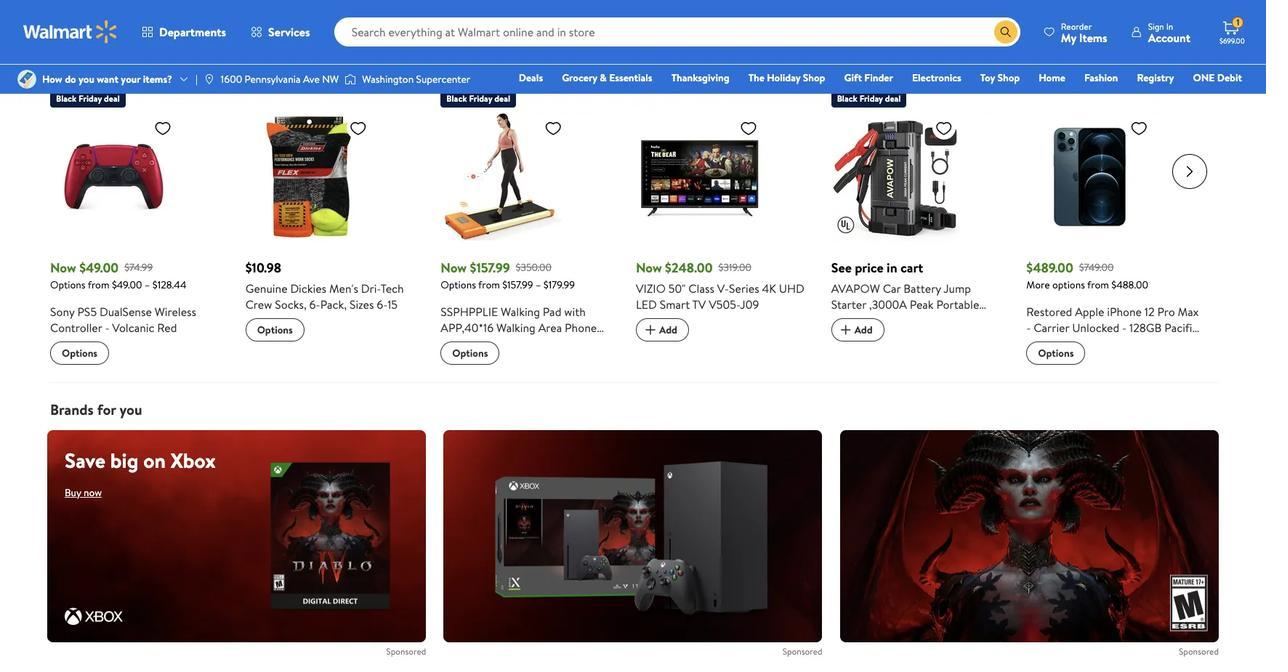 Task type: describe. For each thing, give the bounding box(es) containing it.
items
[[1079, 29, 1108, 45]]

waiting.
[[106, 61, 140, 76]]

product group containing now $49.00
[[50, 84, 225, 365]]

up
[[922, 313, 936, 328]]

reorder
[[1061, 20, 1092, 32]]

for inside ssphpplie walking pad with app,40*16 walking area phone control & record data, 2.5hp treadmill under desk, 300 lb weight capacity walking pad treadmill for home and office
[[488, 384, 503, 400]]

pack,
[[320, 297, 347, 313]]

0 vertical spatial jump
[[944, 281, 971, 297]]

1 sponsored from the left
[[386, 645, 426, 658]]

services
[[268, 24, 310, 40]]

reorder my items
[[1061, 20, 1108, 45]]

more inside more ways to save top picks are waiting.
[[47, 41, 81, 61]]

now $157.99 $350.00 options from $157.99 – $179.99
[[441, 259, 575, 292]]

black friday deal for now
[[56, 92, 120, 105]]

sony ps5 dualsense wireless controller - volcanic red image
[[50, 113, 177, 241]]

2 friday from the left
[[469, 92, 492, 105]]

$489.00
[[1027, 259, 1073, 277]]

one debit walmart+
[[1193, 71, 1242, 105]]

restored apple iphone 12 pro max - carrier unlocked - 128gb pacific blue (refurbished) options
[[1027, 304, 1199, 360]]

restored
[[1027, 304, 1072, 320]]

your
[[121, 72, 141, 86]]

from for $749.00
[[1087, 278, 1109, 292]]

thanksgiving link
[[665, 70, 736, 86]]

deals
[[519, 71, 543, 85]]

brands for you
[[50, 400, 142, 419]]

from for $157.99
[[478, 278, 500, 292]]

0 vertical spatial pad
[[543, 304, 561, 320]]

charger
[[831, 360, 872, 376]]

 image for 1600
[[203, 73, 215, 85]]

capacity
[[479, 368, 523, 384]]

avapow car battery jump starter ,3000a peak portable jump starters for up to 8l gas 8l diesel engine with booster function,12v lithium jump charger pack box with smart safety clamp image
[[831, 113, 958, 241]]

options down controller
[[62, 346, 98, 360]]

from for $49.00
[[88, 278, 109, 292]]

finder
[[865, 71, 893, 85]]

deal for see
[[885, 92, 901, 105]]

in
[[887, 259, 897, 277]]

pacific
[[1165, 320, 1198, 336]]

300
[[553, 352, 573, 368]]

starter
[[831, 297, 866, 313]]

1 horizontal spatial pad
[[568, 368, 586, 384]]

items?
[[143, 72, 172, 86]]

deals link
[[512, 70, 550, 86]]

sizes
[[350, 297, 374, 313]]

1 8l from the left
[[953, 313, 965, 328]]

pro
[[1158, 304, 1175, 320]]

product group containing $10.98
[[245, 84, 420, 365]]

2 vertical spatial jump
[[938, 344, 965, 360]]

2.5hp
[[562, 336, 592, 352]]

friday for now
[[79, 92, 102, 105]]

uhd
[[779, 281, 805, 297]]

options inside restored apple iphone 12 pro max - carrier unlocked - 128gb pacific blue (refurbished) options
[[1038, 346, 1074, 360]]

options
[[1052, 278, 1085, 292]]

home link
[[1032, 70, 1072, 86]]

nw
[[322, 72, 339, 86]]

diesel
[[831, 328, 862, 344]]

desk,
[[522, 352, 550, 368]]

registry
[[1137, 71, 1174, 85]]

2 6- from the left
[[377, 297, 388, 313]]

options up weight
[[452, 346, 488, 360]]

see
[[831, 259, 852, 277]]

do
[[65, 72, 76, 86]]

options link down carrier
[[1027, 342, 1086, 365]]

gift finder link
[[838, 70, 900, 86]]

volcanic
[[112, 320, 154, 336]]

grocery & essentials link
[[555, 70, 659, 86]]

the holiday shop
[[748, 71, 825, 85]]

you for do
[[79, 72, 94, 86]]

controller
[[50, 320, 102, 336]]

smart inside now $248.00 $319.00 vizio 50" class v-series 4k uhd led smart tv v505-j09
[[660, 297, 690, 313]]

1 $699.00
[[1220, 16, 1245, 46]]

v505-
[[709, 297, 740, 313]]

registry link
[[1131, 70, 1181, 86]]

in
[[1166, 20, 1173, 32]]

essentials
[[609, 71, 652, 85]]

lb
[[576, 352, 585, 368]]

gift
[[844, 71, 862, 85]]

product group containing now $157.99
[[441, 84, 616, 400]]

ssphpplie
[[441, 304, 498, 320]]

– for $157.99
[[536, 278, 541, 292]]

sign in to add to favorites list, sony ps5 dualsense wireless controller - volcanic red image
[[154, 119, 172, 137]]

clamp
[[866, 376, 898, 392]]

brands
[[50, 400, 94, 419]]

toy shop link
[[974, 70, 1027, 86]]

walking up under
[[496, 320, 536, 336]]

$10.98
[[245, 259, 281, 277]]

ssphpplie walking pad with app,40*16 walking area phone control & record data, 2.5hp treadmill under desk, 300 lb weight capacity walking pad treadmill for home and office
[[441, 304, 597, 400]]

max
[[1178, 304, 1199, 320]]

toy shop
[[980, 71, 1020, 85]]

$488.00
[[1112, 278, 1148, 292]]

are
[[90, 61, 104, 76]]

home inside ssphpplie walking pad with app,40*16 walking area phone control & record data, 2.5hp treadmill under desk, 300 lb weight capacity walking pad treadmill for home and office
[[506, 384, 537, 400]]

dickies
[[290, 281, 326, 297]]

genuine
[[245, 281, 288, 297]]

view
[[1185, 45, 1207, 60]]

more ways to save top picks are waiting.
[[47, 41, 162, 76]]

options inside "now $49.00 $74.99 options from $49.00 – $128.44"
[[50, 278, 85, 292]]

grocery
[[562, 71, 597, 85]]

1 vertical spatial with
[[902, 328, 924, 344]]

j09
[[740, 297, 759, 313]]

now for $157.99
[[441, 259, 467, 277]]

walking up record at the left bottom of page
[[501, 304, 540, 320]]

booster
[[926, 328, 966, 344]]

departments button
[[129, 15, 238, 49]]

& inside ssphpplie walking pad with app,40*16 walking area phone control & record data, 2.5hp treadmill under desk, 300 lb weight capacity walking pad treadmill for home and office
[[482, 336, 490, 352]]

walmart image
[[23, 20, 118, 44]]

men's
[[329, 281, 358, 297]]

1 vertical spatial $49.00
[[112, 278, 142, 292]]

$128.44
[[152, 278, 186, 292]]

deal for now
[[104, 92, 120, 105]]

2 shop from the left
[[998, 71, 1020, 85]]

socks,
[[275, 297, 307, 313]]

1600
[[221, 72, 242, 86]]

see price in cart avapow car battery jump starter ,3000a peak portable jump starters for up to 8l gas 8l diesel engine with booster function,12v lithium jump charger pack box with smart safety clamp
[[831, 259, 1002, 392]]

sign
[[1148, 20, 1164, 32]]

washington supercenter
[[362, 72, 471, 86]]

options down socks,
[[257, 323, 293, 337]]

clear search field text image
[[977, 26, 988, 38]]

to inside more ways to save top picks are waiting.
[[118, 41, 131, 61]]

3 - from the left
[[1122, 320, 1127, 336]]

dualsense
[[100, 304, 152, 320]]



Task type: locate. For each thing, give the bounding box(es) containing it.
add button down led
[[636, 318, 689, 342]]

1 horizontal spatial shop
[[998, 71, 1020, 85]]

0 vertical spatial more
[[47, 41, 81, 61]]

data,
[[532, 336, 559, 352]]

deal
[[104, 92, 120, 105], [495, 92, 510, 105], [885, 92, 901, 105]]

black friday deal for see
[[837, 92, 901, 105]]

3 product group from the left
[[441, 84, 616, 400]]

ps5
[[77, 304, 97, 320]]

shop right holiday
[[803, 71, 825, 85]]

1 friday from the left
[[79, 92, 102, 105]]

8l left gas
[[953, 313, 965, 328]]

2 horizontal spatial from
[[1087, 278, 1109, 292]]

smart inside see price in cart avapow car battery jump starter ,3000a peak portable jump starters for up to 8l gas 8l diesel engine with booster function,12v lithium jump charger pack box with smart safety clamp
[[948, 360, 978, 376]]

product group
[[50, 84, 225, 365], [245, 84, 420, 365], [441, 84, 616, 400], [636, 84, 811, 365], [831, 84, 1006, 392], [1027, 84, 1202, 365]]

thanksgiving
[[671, 71, 730, 85]]

pack
[[875, 360, 899, 376]]

1 horizontal spatial –
[[536, 278, 541, 292]]

0 horizontal spatial friday
[[79, 92, 102, 105]]

black for now
[[56, 92, 76, 105]]

0 vertical spatial $49.00
[[79, 259, 119, 277]]

6- right sizes
[[377, 297, 388, 313]]

3 sponsored from the left
[[1179, 645, 1219, 658]]

$749.00
[[1079, 260, 1114, 275]]

1 treadmill from the top
[[441, 352, 486, 368]]

1 now from the left
[[50, 259, 76, 277]]

add button for $248.00
[[636, 318, 689, 342]]

2 treadmill from the top
[[441, 384, 486, 400]]

and
[[540, 384, 558, 400]]

0 horizontal spatial smart
[[660, 297, 690, 313]]

3 now from the left
[[636, 259, 662, 277]]

want
[[97, 72, 118, 86]]

you for for
[[120, 400, 142, 419]]

fashion link
[[1078, 70, 1125, 86]]

class
[[689, 281, 715, 297]]

0 horizontal spatial sponsored
[[386, 645, 426, 658]]

2 – from the left
[[536, 278, 541, 292]]

gift finder
[[844, 71, 893, 85]]

holiday
[[767, 71, 801, 85]]

shop right toy
[[998, 71, 1020, 85]]

2 8l from the left
[[989, 313, 1002, 328]]

more inside $489.00 $749.00 more options from $488.00
[[1027, 278, 1050, 292]]

-
[[105, 320, 109, 336], [1027, 320, 1031, 336], [1122, 320, 1127, 336]]

options link up weight
[[441, 342, 500, 365]]

ssphpplie walking pad with app,40*16 walking area phone control & record data, 2.5hp treadmill under desk, 300 lb weight capacity walking pad treadmill for home and office image
[[441, 113, 568, 241]]

0 horizontal spatial to
[[118, 41, 131, 61]]

add for vizio
[[659, 323, 677, 337]]

1 horizontal spatial now
[[441, 259, 467, 277]]

from down $749.00
[[1087, 278, 1109, 292]]

& left record at the left bottom of page
[[482, 336, 490, 352]]

1 horizontal spatial black
[[447, 92, 467, 105]]

now inside now $248.00 $319.00 vizio 50" class v-series 4k uhd led smart tv v505-j09
[[636, 259, 662, 277]]

1 horizontal spatial more
[[1027, 278, 1050, 292]]

$49.00
[[79, 259, 119, 277], [112, 278, 142, 292]]

0 horizontal spatial &
[[482, 336, 490, 352]]

1 horizontal spatial add button
[[831, 318, 884, 342]]

1 black from the left
[[56, 92, 76, 105]]

walmart+ link
[[1192, 90, 1249, 106]]

12
[[1145, 304, 1155, 320]]

1 vertical spatial smart
[[948, 360, 978, 376]]

black friday deal
[[56, 92, 120, 105], [447, 92, 510, 105], [837, 92, 901, 105]]

account
[[1148, 29, 1191, 45]]

options link down controller
[[50, 342, 109, 365]]

2 product group from the left
[[245, 84, 420, 365]]

add button
[[636, 318, 689, 342], [831, 318, 884, 342]]

$319.00
[[719, 260, 752, 275]]

$699.00
[[1220, 36, 1245, 46]]

3 friday from the left
[[860, 92, 883, 105]]

box
[[902, 360, 921, 376]]

sony ps5 dualsense wireless controller - volcanic red
[[50, 304, 196, 336]]

6 product group from the left
[[1027, 84, 1202, 365]]

 image for how
[[17, 70, 36, 89]]

Search search field
[[334, 17, 1020, 47]]

all
[[1209, 45, 1219, 60]]

sign in to add to favorites list, genuine dickies men's dri-tech crew socks, 6-pack, sizes 6-15 image
[[349, 119, 367, 137]]

1 horizontal spatial &
[[600, 71, 607, 85]]

1 horizontal spatial sponsored
[[783, 645, 823, 658]]

black down do
[[56, 92, 76, 105]]

1 vertical spatial jump
[[831, 313, 859, 328]]

next slide for more ways to save list image
[[1172, 154, 1207, 189]]

2 black from the left
[[447, 92, 467, 105]]

0 vertical spatial treadmill
[[441, 352, 486, 368]]

black friday deal down the supercenter
[[447, 92, 510, 105]]

friday down how do you want your items?
[[79, 92, 102, 105]]

treadmill
[[441, 352, 486, 368], [441, 384, 486, 400]]

0 vertical spatial with
[[564, 304, 586, 320]]

restored apple iphone 12 pro max - carrier unlocked - 128gb pacific blue (refurbished) image
[[1027, 113, 1154, 241]]

$179.99
[[544, 278, 575, 292]]

1 - from the left
[[105, 320, 109, 336]]

1 add from the left
[[659, 323, 677, 337]]

0 horizontal spatial black friday deal
[[56, 92, 120, 105]]

from inside now $157.99 $350.00 options from $157.99 – $179.99
[[478, 278, 500, 292]]

2 horizontal spatial black
[[837, 92, 858, 105]]

with right engine
[[902, 328, 924, 344]]

walking down data,
[[526, 368, 565, 384]]

0 horizontal spatial add button
[[636, 318, 689, 342]]

0 horizontal spatial more
[[47, 41, 81, 61]]

- right ps5
[[105, 320, 109, 336]]

–
[[145, 278, 150, 292], [536, 278, 541, 292]]

options link down socks,
[[245, 318, 304, 342]]

1 horizontal spatial add
[[855, 323, 873, 337]]

1 horizontal spatial smart
[[948, 360, 978, 376]]

1 horizontal spatial 6-
[[377, 297, 388, 313]]

how
[[42, 72, 62, 86]]

1 horizontal spatial deal
[[495, 92, 510, 105]]

0 horizontal spatial 6-
[[309, 297, 320, 313]]

2 now from the left
[[441, 259, 467, 277]]

sponsored
[[386, 645, 426, 658], [783, 645, 823, 658], [1179, 645, 1219, 658]]

tv
[[692, 297, 706, 313]]

sign in to add to favorites list, restored apple iphone 12 pro max - carrier unlocked - 128gb pacific blue (refurbished) image
[[1131, 119, 1148, 137]]

add for cart
[[855, 323, 873, 337]]

now inside now $157.99 $350.00 options from $157.99 – $179.99
[[441, 259, 467, 277]]

services button
[[238, 15, 322, 49]]

1 horizontal spatial for
[[488, 384, 503, 400]]

black friday deal down do
[[56, 92, 120, 105]]

jump down avapow
[[831, 313, 859, 328]]

more down $489.00
[[1027, 278, 1050, 292]]

1 horizontal spatial to
[[939, 313, 950, 328]]

treadmill down app,40*16
[[441, 352, 486, 368]]

2 black friday deal from the left
[[447, 92, 510, 105]]

1 deal from the left
[[104, 92, 120, 105]]

2 vertical spatial with
[[923, 360, 945, 376]]

2 deal from the left
[[495, 92, 510, 105]]

add up function,12v
[[855, 323, 873, 337]]

carrier
[[1034, 320, 1070, 336]]

1 vertical spatial treadmill
[[441, 384, 486, 400]]

black for see
[[837, 92, 858, 105]]

sign in to add to favorites list, ssphpplie walking pad with app,40*16 walking area phone control & record data, 2.5hp treadmill under desk, 300 lb weight capacity walking pad treadmill for home and office image
[[545, 119, 562, 137]]

1 horizontal spatial  image
[[203, 73, 215, 85]]

washington
[[362, 72, 414, 86]]

add down 50"
[[659, 323, 677, 337]]

departments
[[159, 24, 226, 40]]

you right brands at the bottom of the page
[[120, 400, 142, 419]]

 image
[[17, 70, 36, 89], [203, 73, 215, 85]]

(refurbished)
[[1051, 336, 1120, 352]]

8l right gas
[[989, 313, 1002, 328]]

black friday deal down gift finder link
[[837, 92, 901, 105]]

my
[[1061, 29, 1077, 45]]

– down $350.00
[[536, 278, 541, 292]]

1 black friday deal from the left
[[56, 92, 120, 105]]

with right box
[[923, 360, 945, 376]]

2 sponsored from the left
[[783, 645, 823, 658]]

1 6- from the left
[[309, 297, 320, 313]]

3 deal from the left
[[885, 92, 901, 105]]

home down my
[[1039, 71, 1066, 85]]

 image
[[345, 72, 356, 86]]

smart left tv
[[660, 297, 690, 313]]

now $248.00 $319.00 vizio 50" class v-series 4k uhd led smart tv v505-j09
[[636, 259, 805, 313]]

search icon image
[[1000, 26, 1012, 38]]

product group containing see price in cart
[[831, 84, 1006, 392]]

1 vertical spatial pad
[[568, 368, 586, 384]]

supercenter
[[416, 72, 471, 86]]

sign in to add to favorites list, vizio 50" class v-series 4k uhd led smart tv v505-j09 image
[[740, 119, 757, 137]]

0 horizontal spatial  image
[[17, 70, 36, 89]]

0 horizontal spatial 8l
[[953, 313, 965, 328]]

15
[[388, 297, 398, 313]]

now for $49.00
[[50, 259, 76, 277]]

control
[[441, 336, 480, 352]]

2 horizontal spatial deal
[[885, 92, 901, 105]]

blue
[[1027, 336, 1049, 352]]

sony
[[50, 304, 75, 320]]

genuine dickies men's dri-tech crew socks, 6-pack, sizes 6-15 image
[[245, 113, 373, 241]]

0 vertical spatial to
[[118, 41, 131, 61]]

– down the $74.99 in the top of the page
[[145, 278, 150, 292]]

2 horizontal spatial -
[[1122, 320, 1127, 336]]

2 - from the left
[[1027, 320, 1031, 336]]

2 horizontal spatial now
[[636, 259, 662, 277]]

0 vertical spatial you
[[79, 72, 94, 86]]

now for $248.00
[[636, 259, 662, 277]]

$49.00 down the $74.99 in the top of the page
[[112, 278, 142, 292]]

1 vertical spatial &
[[482, 336, 490, 352]]

view all link
[[1185, 45, 1219, 60]]

2 from from the left
[[478, 278, 500, 292]]

0 horizontal spatial you
[[79, 72, 94, 86]]

pad down $179.99
[[543, 304, 561, 320]]

vizio
[[636, 281, 666, 297]]

0 vertical spatial smart
[[660, 297, 690, 313]]

to
[[118, 41, 131, 61], [939, 313, 950, 328]]

from up ssphpplie on the top of page
[[478, 278, 500, 292]]

|
[[196, 72, 198, 86]]

1 horizontal spatial home
[[1039, 71, 1066, 85]]

for inside see price in cart avapow car battery jump starter ,3000a peak portable jump starters for up to 8l gas 8l diesel engine with booster function,12v lithium jump charger pack box with smart safety clamp
[[904, 313, 919, 328]]

8l
[[953, 313, 965, 328], [989, 313, 1002, 328]]

0 horizontal spatial home
[[506, 384, 537, 400]]

friday down the supercenter
[[469, 92, 492, 105]]

0 horizontal spatial add
[[659, 323, 677, 337]]

Walmart Site-Wide search field
[[334, 17, 1020, 47]]

crew
[[245, 297, 272, 313]]

dri-
[[361, 281, 381, 297]]

1 horizontal spatial friday
[[469, 92, 492, 105]]

function,12v
[[831, 344, 895, 360]]

options inside now $157.99 $350.00 options from $157.99 – $179.99
[[441, 278, 476, 292]]

- left 128gb
[[1122, 320, 1127, 336]]

the
[[748, 71, 765, 85]]

0 horizontal spatial now
[[50, 259, 76, 277]]

from inside $489.00 $749.00 more options from $488.00
[[1087, 278, 1109, 292]]

1 horizontal spatial you
[[120, 400, 142, 419]]

– for $49.00
[[145, 278, 150, 292]]

now up ssphpplie on the top of page
[[441, 259, 467, 277]]

avapow
[[831, 281, 880, 297]]

options up ssphpplie on the top of page
[[441, 278, 476, 292]]

1 vertical spatial $157.99
[[502, 278, 533, 292]]

0 horizontal spatial –
[[145, 278, 150, 292]]

& right grocery
[[600, 71, 607, 85]]

1 horizontal spatial 8l
[[989, 313, 1002, 328]]

product group containing $489.00
[[1027, 84, 1202, 365]]

0 horizontal spatial black
[[56, 92, 76, 105]]

save
[[135, 41, 162, 61]]

now
[[50, 259, 76, 277], [441, 259, 467, 277], [636, 259, 662, 277]]

now inside "now $49.00 $74.99 options from $49.00 – $128.44"
[[50, 259, 76, 277]]

friday down gift finder link
[[860, 92, 883, 105]]

1 vertical spatial home
[[506, 384, 537, 400]]

5 product group from the left
[[831, 84, 1006, 392]]

walmart+
[[1199, 91, 1242, 105]]

– inside "now $49.00 $74.99 options from $49.00 – $128.44"
[[145, 278, 150, 292]]

– inside now $157.99 $350.00 options from $157.99 – $179.99
[[536, 278, 541, 292]]

ave
[[303, 72, 320, 86]]

$489.00 $749.00 more options from $488.00
[[1027, 259, 1148, 292]]

0 horizontal spatial deal
[[104, 92, 120, 105]]

now up "vizio"
[[636, 259, 662, 277]]

6- right socks,
[[309, 297, 320, 313]]

0 vertical spatial $157.99
[[470, 259, 510, 277]]

to right up
[[939, 313, 950, 328]]

2 horizontal spatial friday
[[860, 92, 883, 105]]

4 product group from the left
[[636, 84, 811, 365]]

options up sony
[[50, 278, 85, 292]]

smart down booster
[[948, 360, 978, 376]]

home left and
[[506, 384, 537, 400]]

add button up function,12v
[[831, 318, 884, 342]]

unlocked
[[1072, 320, 1120, 336]]

friday for see
[[860, 92, 883, 105]]

jump right lithium
[[938, 344, 965, 360]]

0 horizontal spatial -
[[105, 320, 109, 336]]

add button for price
[[831, 318, 884, 342]]

$350.00
[[516, 260, 552, 275]]

battery
[[904, 281, 941, 297]]

how do you want your items?
[[42, 72, 172, 86]]

engine
[[865, 328, 899, 344]]

treadmill down control
[[441, 384, 486, 400]]

shop
[[803, 71, 825, 85], [998, 71, 1020, 85]]

1 horizontal spatial -
[[1027, 320, 1031, 336]]

$49.00 left the $74.99 in the top of the page
[[79, 259, 119, 277]]

2 horizontal spatial for
[[904, 313, 919, 328]]

 image left how
[[17, 70, 36, 89]]

0 horizontal spatial shop
[[803, 71, 825, 85]]

jump right battery
[[944, 281, 971, 297]]

3 black from the left
[[837, 92, 858, 105]]

50"
[[668, 281, 686, 297]]

1 – from the left
[[145, 278, 150, 292]]

now $49.00 $74.99 options from $49.00 – $128.44
[[50, 259, 186, 292]]

4k
[[762, 281, 776, 297]]

to up waiting.
[[118, 41, 131, 61]]

add
[[659, 323, 677, 337], [855, 323, 873, 337]]

fashion
[[1084, 71, 1118, 85]]

you right do
[[79, 72, 94, 86]]

with inside ssphpplie walking pad with app,40*16 walking area phone control & record data, 2.5hp treadmill under desk, 300 lb weight capacity walking pad treadmill for home and office
[[564, 304, 586, 320]]

2 horizontal spatial black friday deal
[[837, 92, 901, 105]]

0 vertical spatial &
[[600, 71, 607, 85]]

product group containing now $248.00
[[636, 84, 811, 365]]

portable
[[937, 297, 979, 313]]

$157.99 down $350.00
[[502, 278, 533, 292]]

2 horizontal spatial sponsored
[[1179, 645, 1219, 658]]

0 horizontal spatial from
[[88, 278, 109, 292]]

vizio 50" class v-series 4k uhd led smart tv v505-j09 image
[[636, 113, 763, 241]]

add to cart image
[[837, 321, 855, 339]]

add to cart image
[[642, 321, 659, 339]]

to inside see price in cart avapow car battery jump starter ,3000a peak portable jump starters for up to 8l gas 8l diesel engine with booster function,12v lithium jump charger pack box with smart safety clamp
[[939, 313, 950, 328]]

app,40*16
[[441, 320, 494, 336]]

one
[[1193, 71, 1215, 85]]

2 add from the left
[[855, 323, 873, 337]]

pad down 2.5hp
[[568, 368, 586, 384]]

1 add button from the left
[[636, 318, 689, 342]]

0 horizontal spatial pad
[[543, 304, 561, 320]]

- inside sony ps5 dualsense wireless controller - volcanic red
[[105, 320, 109, 336]]

2 add button from the left
[[831, 318, 884, 342]]

3 black friday deal from the left
[[837, 92, 901, 105]]

1 horizontal spatial from
[[478, 278, 500, 292]]

128gb
[[1130, 320, 1162, 336]]

1 vertical spatial you
[[120, 400, 142, 419]]

1 vertical spatial more
[[1027, 278, 1050, 292]]

from inside "now $49.00 $74.99 options from $49.00 – $128.44"
[[88, 278, 109, 292]]

1
[[1237, 16, 1240, 28]]

more up top
[[47, 41, 81, 61]]

one debit link
[[1187, 70, 1249, 86]]

black down gift
[[837, 92, 858, 105]]

1 shop from the left
[[803, 71, 825, 85]]

0 vertical spatial home
[[1039, 71, 1066, 85]]

options down carrier
[[1038, 346, 1074, 360]]

3 from from the left
[[1087, 278, 1109, 292]]

view all
[[1185, 45, 1219, 60]]

1 vertical spatial to
[[939, 313, 950, 328]]

the holiday shop link
[[742, 70, 832, 86]]

pennsylvania
[[245, 72, 301, 86]]

$248.00
[[665, 259, 713, 277]]

sign in to add to favorites list, avapow car battery jump starter ,3000a peak portable jump starters for up to 8l gas 8l diesel engine with booster function,12v lithium jump charger pack box with smart safety clamp image
[[935, 119, 953, 137]]

- left carrier
[[1027, 320, 1031, 336]]

debit
[[1217, 71, 1242, 85]]

 image right |
[[203, 73, 215, 85]]

for left up
[[904, 313, 919, 328]]

1 horizontal spatial black friday deal
[[447, 92, 510, 105]]

for down under
[[488, 384, 503, 400]]

from up ps5
[[88, 278, 109, 292]]

black down the supercenter
[[447, 92, 467, 105]]

for right brands at the bottom of the page
[[97, 400, 116, 419]]

with right area
[[564, 304, 586, 320]]

$157.99 left $350.00
[[470, 259, 510, 277]]

1 from from the left
[[88, 278, 109, 292]]

0 horizontal spatial for
[[97, 400, 116, 419]]

1 product group from the left
[[50, 84, 225, 365]]

red
[[157, 320, 177, 336]]

now up sony
[[50, 259, 76, 277]]



Task type: vqa. For each thing, say whether or not it's contained in the screenshot.
the 10950 corresponding to Monroe, 10950
no



